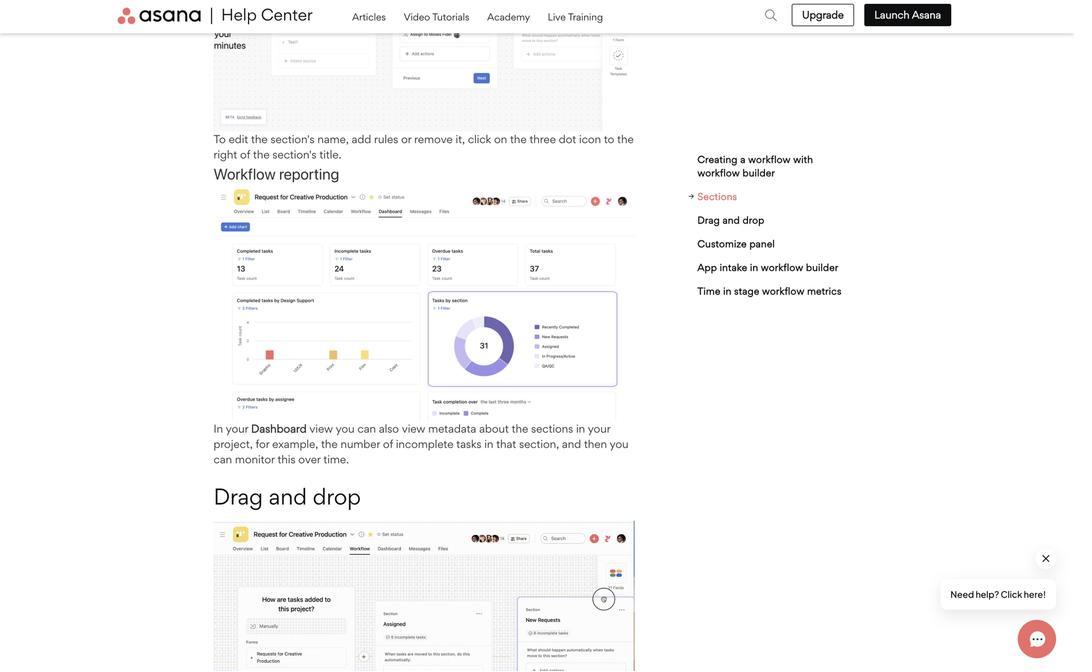 Task type: describe. For each thing, give the bounding box(es) containing it.
upgrade link
[[792, 4, 855, 26]]

workflow
[[214, 165, 276, 183]]

the right to
[[618, 132, 634, 146]]

of inside the to edit the section's name, add rules or remove it, click on the three dot icon to the right of the section's title. workflow reporting
[[240, 148, 250, 161]]

stage
[[735, 285, 760, 297]]

articles link
[[352, 8, 389, 26]]

click
[[468, 132, 492, 146]]

0 vertical spatial section's
[[271, 132, 315, 146]]

2 asana help center help center home page image from the left
[[215, 8, 313, 24]]

0 horizontal spatial and
[[269, 483, 307, 510]]

for
[[256, 437, 270, 451]]

section,
[[519, 437, 559, 451]]

1 horizontal spatial drag and drop
[[698, 214, 765, 226]]

drag inside drag and drop link
[[698, 214, 720, 226]]

customize
[[698, 238, 747, 250]]

0 horizontal spatial drag
[[214, 483, 263, 510]]

launch asana
[[875, 8, 942, 21]]

workflow up time in stage workflow metrics at right
[[761, 262, 804, 273]]

number
[[341, 437, 380, 451]]

academy link
[[488, 8, 533, 26]]

video tutorials link
[[404, 8, 472, 26]]

icon
[[579, 132, 601, 146]]

dashboard
[[251, 422, 307, 436]]

it,
[[456, 132, 465, 146]]

panel
[[750, 238, 775, 250]]

and inside view you can also view metadata about the sections in your project, for example, the number of incomplete tasks in that section, and then you can monitor this over time.
[[562, 437, 582, 451]]

drag and drop image
[[214, 521, 635, 672]]

over
[[299, 453, 321, 467]]

2 view from the left
[[402, 422, 426, 436]]

creating
[[698, 154, 738, 165]]

that
[[497, 437, 517, 451]]

then
[[584, 437, 607, 451]]

2 horizontal spatial and
[[723, 214, 740, 226]]

1 vertical spatial drop
[[313, 483, 361, 510]]

intake
[[720, 262, 748, 273]]

the up workflow on the left top of the page
[[253, 148, 270, 161]]

in up then
[[576, 422, 586, 436]]

remove
[[414, 132, 453, 146]]

about
[[479, 422, 509, 436]]

articles
[[352, 11, 389, 23]]

of inside view you can also view metadata about the sections in your project, for example, the number of incomplete tasks in that section, and then you can monitor this over time.
[[383, 437, 393, 451]]

sections
[[531, 422, 574, 436]]

1 horizontal spatial can
[[358, 422, 376, 436]]

1 horizontal spatial you
[[610, 437, 629, 451]]

live training link
[[548, 8, 603, 26]]

workflow right a
[[749, 154, 791, 165]]

existing image
[[214, 0, 635, 132]]

sections
[[698, 191, 738, 202]]

0 vertical spatial you
[[336, 422, 355, 436]]

workflow down the app intake in workflow builder
[[763, 285, 805, 297]]

on
[[494, 132, 508, 146]]

the right the on
[[510, 132, 527, 146]]

three
[[530, 132, 556, 146]]

time in stage workflow metrics link
[[689, 280, 843, 303]]

creating a workflow with workflow builder
[[698, 154, 814, 179]]

reporting
[[279, 165, 339, 183]]

your inside view you can also view metadata about the sections in your project, for example, the number of incomplete tasks in that section, and then you can monitor this over time.
[[588, 422, 611, 436]]

video tutorials
[[404, 11, 472, 23]]

to
[[214, 132, 226, 146]]

time in stage workflow metrics
[[698, 285, 842, 297]]

live training
[[548, 11, 603, 23]]

example,
[[272, 437, 318, 451]]

sections link
[[689, 185, 843, 209]]



Task type: locate. For each thing, give the bounding box(es) containing it.
edit
[[229, 132, 248, 146]]

in
[[750, 262, 759, 273], [724, 285, 732, 297], [576, 422, 586, 436], [485, 437, 494, 451]]

1 horizontal spatial drag
[[698, 214, 720, 226]]

1 vertical spatial you
[[610, 437, 629, 451]]

project,
[[214, 437, 253, 451]]

2 vertical spatial and
[[269, 483, 307, 510]]

the up time.
[[321, 437, 338, 451]]

1 horizontal spatial drop
[[743, 214, 765, 226]]

to
[[604, 132, 615, 146]]

name,
[[318, 132, 349, 146]]

drag down monitor
[[214, 483, 263, 510]]

1 vertical spatial of
[[383, 437, 393, 451]]

rules
[[374, 132, 399, 146]]

drag and drop
[[698, 214, 765, 226], [214, 483, 361, 510]]

0 vertical spatial builder
[[743, 167, 776, 179]]

0 vertical spatial and
[[723, 214, 740, 226]]

and left then
[[562, 437, 582, 451]]

0 horizontal spatial builder
[[743, 167, 776, 179]]

builder up the metrics
[[807, 262, 839, 273]]

monitor
[[235, 453, 275, 467]]

you
[[336, 422, 355, 436], [610, 437, 629, 451]]

creating a workflow with workflow builder link
[[689, 148, 843, 185]]

in right time
[[724, 285, 732, 297]]

metrics
[[808, 285, 842, 297]]

builder inside app intake in workflow builder link
[[807, 262, 839, 273]]

0 vertical spatial of
[[240, 148, 250, 161]]

of down edit on the top
[[240, 148, 250, 161]]

launch
[[875, 8, 910, 21]]

0 vertical spatial can
[[358, 422, 376, 436]]

right
[[214, 148, 237, 161]]

tasks
[[457, 437, 482, 451]]

view up example,
[[310, 422, 333, 436]]

time.
[[324, 453, 349, 467]]

1 vertical spatial builder
[[807, 262, 839, 273]]

app intake in workflow builder link
[[689, 256, 843, 280]]

drag and drop link
[[689, 209, 843, 232]]

view
[[310, 422, 333, 436], [402, 422, 426, 436]]

1 vertical spatial drag and drop
[[214, 483, 361, 510]]

asana help center help center home page image
[[118, 8, 212, 24], [215, 8, 313, 24]]

workflow
[[749, 154, 791, 165], [698, 167, 740, 179], [761, 262, 804, 273], [763, 285, 805, 297]]

upgrade
[[803, 8, 844, 21]]

your up then
[[588, 422, 611, 436]]

builder inside creating a workflow with workflow builder
[[743, 167, 776, 179]]

drag
[[698, 214, 720, 226], [214, 483, 263, 510]]

this
[[278, 453, 296, 467]]

tutorials
[[433, 11, 470, 23]]

academy
[[488, 11, 533, 23]]

1 horizontal spatial your
[[588, 422, 611, 436]]

metadata
[[428, 422, 477, 436]]

0 vertical spatial drag and drop
[[698, 214, 765, 226]]

the right edit on the top
[[251, 132, 268, 146]]

you up number
[[336, 422, 355, 436]]

2 your from the left
[[588, 422, 611, 436]]

app
[[698, 262, 718, 273]]

drop down time.
[[313, 483, 361, 510]]

0 vertical spatial drop
[[743, 214, 765, 226]]

launch asana link
[[865, 4, 952, 26]]

0 horizontal spatial of
[[240, 148, 250, 161]]

1 your from the left
[[226, 422, 248, 436]]

in your dashboard
[[214, 422, 307, 436]]

customize panel
[[698, 238, 775, 250]]

title.
[[320, 148, 342, 161]]

1 asana help center help center home page image from the left
[[118, 8, 212, 24]]

and up customize panel on the top
[[723, 214, 740, 226]]

live
[[548, 11, 566, 23]]

0 horizontal spatial view
[[310, 422, 333, 436]]

workflow down creating
[[698, 167, 740, 179]]

1 horizontal spatial and
[[562, 437, 582, 451]]

and
[[723, 214, 740, 226], [562, 437, 582, 451], [269, 483, 307, 510]]

the
[[251, 132, 268, 146], [510, 132, 527, 146], [618, 132, 634, 146], [253, 148, 270, 161], [512, 422, 529, 436], [321, 437, 338, 451]]

in
[[214, 422, 223, 436]]

0 horizontal spatial you
[[336, 422, 355, 436]]

1 view from the left
[[310, 422, 333, 436]]

0 horizontal spatial can
[[214, 453, 232, 467]]

drag and drop up customize panel on the top
[[698, 214, 765, 226]]

to edit the section's name, add rules or remove it, click on the three dot icon to the right of the section's title. workflow reporting
[[214, 132, 634, 183]]

1 horizontal spatial view
[[402, 422, 426, 436]]

0 horizontal spatial your
[[226, 422, 248, 436]]

app intake in workflow builder
[[698, 262, 839, 273]]

of down also
[[383, 437, 393, 451]]

time
[[698, 285, 721, 297]]

drag down sections
[[698, 214, 720, 226]]

dashboard image
[[214, 185, 635, 421]]

drag and drop down this
[[214, 483, 361, 510]]

with
[[794, 154, 814, 165]]

0 horizontal spatial drag and drop
[[214, 483, 361, 510]]

0 horizontal spatial asana help center help center home page image
[[118, 8, 212, 24]]

or
[[401, 132, 412, 146]]

your
[[226, 422, 248, 436], [588, 422, 611, 436]]

your up project,
[[226, 422, 248, 436]]

in right 'intake'
[[750, 262, 759, 273]]

can down project,
[[214, 453, 232, 467]]

dot
[[559, 132, 577, 146]]

in down the about
[[485, 437, 494, 451]]

builder down a
[[743, 167, 776, 179]]

0 vertical spatial drag
[[698, 214, 720, 226]]

add
[[352, 132, 371, 146]]

1 horizontal spatial builder
[[807, 262, 839, 273]]

can up number
[[358, 422, 376, 436]]

the up that
[[512, 422, 529, 436]]

1 horizontal spatial asana help center help center home page image
[[215, 8, 313, 24]]

asana
[[913, 8, 942, 21]]

1 vertical spatial and
[[562, 437, 582, 451]]

video
[[404, 11, 430, 23]]

1 horizontal spatial of
[[383, 437, 393, 451]]

1 vertical spatial can
[[214, 453, 232, 467]]

builder
[[743, 167, 776, 179], [807, 262, 839, 273]]

also
[[379, 422, 399, 436]]

customize panel link
[[689, 232, 843, 256]]

you right then
[[610, 437, 629, 451]]

can
[[358, 422, 376, 436], [214, 453, 232, 467]]

drop
[[743, 214, 765, 226], [313, 483, 361, 510]]

of
[[240, 148, 250, 161], [383, 437, 393, 451]]

0 horizontal spatial drop
[[313, 483, 361, 510]]

section's
[[271, 132, 315, 146], [273, 148, 317, 161]]

1 vertical spatial drag
[[214, 483, 263, 510]]

incomplete
[[396, 437, 454, 451]]

1 vertical spatial section's
[[273, 148, 317, 161]]

a
[[741, 154, 746, 165]]

view up incomplete
[[402, 422, 426, 436]]

training
[[568, 11, 603, 23]]

and down this
[[269, 483, 307, 510]]

drop up the panel
[[743, 214, 765, 226]]

view you can also view metadata about the sections in your project, for example, the number of incomplete tasks in that section, and then you can monitor this over time.
[[214, 422, 629, 467]]



Task type: vqa. For each thing, say whether or not it's contained in the screenshot.
2nd Members from the right
no



